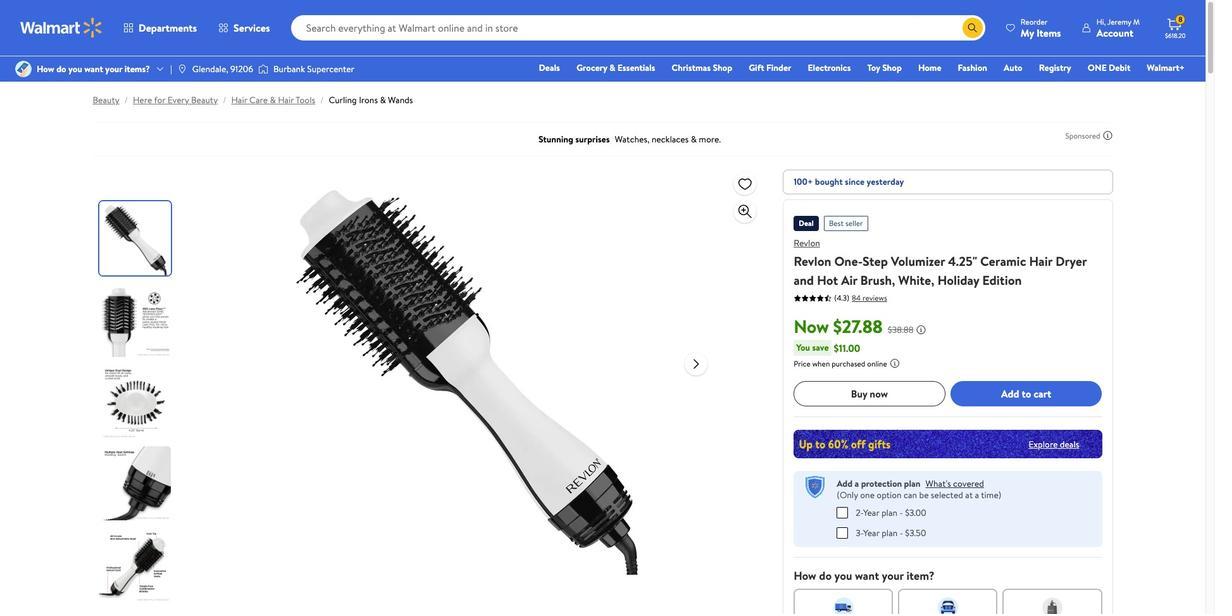 Task type: locate. For each thing, give the bounding box(es) containing it.
gift finder link
[[743, 61, 797, 75]]

best
[[829, 218, 844, 229]]

1 horizontal spatial add
[[1002, 387, 1020, 401]]

1 shop from the left
[[713, 61, 733, 74]]

your left item?
[[882, 568, 904, 583]]

- left $3.50 on the bottom of the page
[[900, 526, 903, 539]]

auto
[[1004, 61, 1023, 74]]

your for item?
[[882, 568, 904, 583]]

add to favorites list, revlon one-step volumizer 4.25" ceramic hair dryer and hot air brush, white, holiday edition image
[[738, 176, 753, 192]]

0 horizontal spatial shop
[[713, 61, 733, 74]]

$3.50
[[906, 526, 926, 539]]

hair inside revlon revlon one-step volumizer 4.25" ceramic hair dryer and hot air brush, white, holiday edition
[[1030, 253, 1053, 270]]

1 - from the top
[[900, 506, 903, 519]]

0 vertical spatial want
[[84, 63, 103, 75]]

now
[[870, 387, 888, 401]]

2 vertical spatial plan
[[882, 526, 898, 539]]

walmart image
[[20, 18, 103, 38]]

here for every beauty link
[[133, 94, 218, 106]]

want up beauty link at the left top of the page
[[84, 63, 103, 75]]

 image
[[258, 63, 268, 75], [177, 64, 187, 74]]

home
[[919, 61, 942, 74]]

price
[[794, 358, 811, 369]]

shop for christmas shop
[[713, 61, 733, 74]]

revlon down revlon link
[[794, 253, 832, 270]]

2 - from the top
[[900, 526, 903, 539]]

want for item?
[[855, 568, 879, 583]]

Search search field
[[291, 15, 986, 41]]

home link
[[913, 61, 947, 75]]

0 vertical spatial do
[[56, 63, 66, 75]]

1 horizontal spatial you
[[835, 568, 853, 583]]

revlon link
[[794, 237, 820, 249]]

 image for glendale, 91206
[[177, 64, 187, 74]]

plan down 2-year plan - $3.00
[[882, 526, 898, 539]]

a left one
[[855, 477, 859, 490]]

0 horizontal spatial your
[[105, 63, 122, 75]]

$3.00
[[905, 506, 927, 519]]

hair for and
[[1030, 253, 1053, 270]]

a right the at
[[975, 489, 979, 501]]

add to cart
[[1002, 387, 1052, 401]]

0 vertical spatial plan
[[904, 477, 921, 490]]

beauty / here for every beauty / hair care & hair tools / curling irons & wands
[[93, 94, 413, 106]]

add for add a protection plan what's covered (only one option can be selected at a time)
[[837, 477, 853, 490]]

&
[[610, 61, 616, 74], [270, 94, 276, 106], [380, 94, 386, 106]]

your left items?
[[105, 63, 122, 75]]

beauty down how do you want your items? at left top
[[93, 94, 119, 106]]

registry link
[[1034, 61, 1077, 75]]

0 horizontal spatial want
[[84, 63, 103, 75]]

84
[[852, 292, 861, 303]]

& right grocery
[[610, 61, 616, 74]]

plan
[[904, 477, 921, 490], [882, 506, 898, 519], [882, 526, 898, 539]]

1 horizontal spatial /
[[223, 94, 226, 106]]

1 vertical spatial your
[[882, 568, 904, 583]]

1 vertical spatial year
[[864, 526, 880, 539]]

revlon one-step volumizer 4.25" ceramic hair dryer and hot air brush, white, holiday edition image
[[270, 170, 675, 575]]

1 vertical spatial -
[[900, 526, 903, 539]]

1 vertical spatial you
[[835, 568, 853, 583]]

want down 3-
[[855, 568, 879, 583]]

1 horizontal spatial your
[[882, 568, 904, 583]]

revlon one-step volumizer 4.25" ceramic hair dryer and hot air brush, white, holiday edition - image 5 of 7 image
[[99, 528, 173, 602]]

2 shop from the left
[[883, 61, 902, 74]]

year down 2-year plan - $3.00
[[864, 526, 880, 539]]

ad disclaimer and feedback image
[[1103, 130, 1113, 141]]

add inside add a protection plan what's covered (only one option can be selected at a time)
[[837, 477, 853, 490]]

plan down option
[[882, 506, 898, 519]]

84 reviews link
[[850, 292, 888, 303]]

one
[[1088, 61, 1107, 74]]

your
[[105, 63, 122, 75], [882, 568, 904, 583]]

plan right option
[[904, 477, 921, 490]]

add left one
[[837, 477, 853, 490]]

(only
[[837, 489, 858, 501]]

0 horizontal spatial you
[[68, 63, 82, 75]]

you
[[68, 63, 82, 75], [835, 568, 853, 583]]

1 vertical spatial do
[[819, 568, 832, 583]]

revlon
[[794, 237, 820, 249], [794, 253, 832, 270]]

account
[[1097, 26, 1134, 40]]

0 vertical spatial add
[[1002, 387, 1020, 401]]

white,
[[899, 272, 935, 289]]

2 horizontal spatial /
[[320, 94, 324, 106]]

0 vertical spatial year
[[863, 506, 880, 519]]

1 horizontal spatial beauty
[[191, 94, 218, 106]]

explore
[[1029, 438, 1058, 450]]

0 vertical spatial how
[[37, 63, 54, 75]]

 image
[[15, 61, 32, 77]]

you
[[797, 341, 810, 354]]

fashion link
[[953, 61, 993, 75]]

2 / from the left
[[223, 94, 226, 106]]

0 vertical spatial you
[[68, 63, 82, 75]]

search icon image
[[968, 23, 978, 33]]

how do you want your items?
[[37, 63, 150, 75]]

hair left tools at the top left
[[278, 94, 294, 106]]

shop right christmas at the top of page
[[713, 61, 733, 74]]

toy
[[868, 61, 880, 74]]

0 horizontal spatial a
[[855, 477, 859, 490]]

selected
[[931, 489, 964, 501]]

1 horizontal spatial how
[[794, 568, 817, 583]]

jeremy
[[1108, 16, 1132, 27]]

grocery & essentials
[[577, 61, 655, 74]]

0 horizontal spatial /
[[125, 94, 128, 106]]

0 vertical spatial -
[[900, 506, 903, 519]]

add
[[1002, 387, 1020, 401], [837, 477, 853, 490]]

hair left dryer on the top right of page
[[1030, 253, 1053, 270]]

revlon revlon one-step volumizer 4.25" ceramic hair dryer and hot air brush, white, holiday edition
[[794, 237, 1087, 289]]

add inside add to cart button
[[1002, 387, 1020, 401]]

you up "intent image for shipping"
[[835, 568, 853, 583]]

2 beauty from the left
[[191, 94, 218, 106]]

1 vertical spatial want
[[855, 568, 879, 583]]

gift
[[749, 61, 765, 74]]

grocery & essentials link
[[571, 61, 661, 75]]

deals
[[539, 61, 560, 74]]

/
[[125, 94, 128, 106], [223, 94, 226, 106], [320, 94, 324, 106]]

(4.3)
[[835, 292, 850, 303]]

-
[[900, 506, 903, 519], [900, 526, 903, 539]]

finder
[[767, 61, 792, 74]]

hot
[[817, 272, 838, 289]]

0 vertical spatial your
[[105, 63, 122, 75]]

0 vertical spatial revlon
[[794, 237, 820, 249]]

0 horizontal spatial do
[[56, 63, 66, 75]]

1 vertical spatial revlon
[[794, 253, 832, 270]]

1 horizontal spatial  image
[[258, 63, 268, 75]]

revlon one-step volumizer 4.25" ceramic hair dryer and hot air brush, white, holiday edition - image 3 of 7 image
[[99, 365, 173, 439]]

/ right tools at the top left
[[320, 94, 324, 106]]

how
[[37, 63, 54, 75], [794, 568, 817, 583]]

year
[[863, 506, 880, 519], [864, 526, 880, 539]]

hair left care
[[231, 94, 247, 106]]

- left $3.00
[[900, 506, 903, 519]]

 image right |
[[177, 64, 187, 74]]

/ down the glendale, 91206
[[223, 94, 226, 106]]

1 vertical spatial how
[[794, 568, 817, 583]]

add a protection plan what's covered (only one option can be selected at a time)
[[837, 477, 1002, 501]]

91206
[[230, 63, 253, 75]]

tools
[[296, 94, 315, 106]]

year down one
[[863, 506, 880, 519]]

item?
[[907, 568, 935, 583]]

plan inside add a protection plan what's covered (only one option can be selected at a time)
[[904, 477, 921, 490]]

1 vertical spatial add
[[837, 477, 853, 490]]

0 horizontal spatial hair
[[231, 94, 247, 106]]

air
[[841, 272, 858, 289]]

want for items?
[[84, 63, 103, 75]]

registry
[[1039, 61, 1072, 74]]

0 horizontal spatial  image
[[177, 64, 187, 74]]

now $27.88
[[794, 314, 883, 339]]

beauty right every
[[191, 94, 218, 106]]

0 horizontal spatial how
[[37, 63, 54, 75]]

walmart+
[[1147, 61, 1185, 74]]

you down walmart 'image'
[[68, 63, 82, 75]]

plan for $3.00
[[882, 506, 898, 519]]

glendale,
[[192, 63, 228, 75]]

up to sixty percent off deals. shop now. image
[[794, 430, 1103, 458]]

fashion
[[958, 61, 988, 74]]

1 horizontal spatial do
[[819, 568, 832, 583]]

0 horizontal spatial beauty
[[93, 94, 119, 106]]

explore deals
[[1029, 438, 1080, 450]]

here
[[133, 94, 152, 106]]

/ left here
[[125, 94, 128, 106]]

1 revlon from the top
[[794, 237, 820, 249]]

my
[[1021, 26, 1035, 40]]

1 vertical spatial plan
[[882, 506, 898, 519]]

volumizer
[[891, 253, 945, 270]]

online
[[868, 358, 888, 369]]

2 horizontal spatial hair
[[1030, 253, 1053, 270]]

seller
[[846, 218, 863, 229]]

hair
[[231, 94, 247, 106], [278, 94, 294, 106], [1030, 253, 1053, 270]]

Walmart Site-Wide search field
[[291, 15, 986, 41]]

a
[[855, 477, 859, 490], [975, 489, 979, 501]]

shop right toy
[[883, 61, 902, 74]]

revlon down deal
[[794, 237, 820, 249]]

legal information image
[[890, 358, 900, 368]]

4.25"
[[948, 253, 978, 270]]

irons
[[359, 94, 378, 106]]

0 horizontal spatial add
[[837, 477, 853, 490]]

 image right 91206
[[258, 63, 268, 75]]

plan for $3.50
[[882, 526, 898, 539]]

revlon one-step volumizer 4.25" ceramic hair dryer and hot air brush, white, holiday edition - image 2 of 7 image
[[99, 283, 173, 357]]

wpp logo image
[[804, 476, 827, 499]]

christmas shop link
[[666, 61, 738, 75]]

1 horizontal spatial want
[[855, 568, 879, 583]]

1 horizontal spatial a
[[975, 489, 979, 501]]

& right irons
[[380, 94, 386, 106]]

8
[[1179, 14, 1183, 25]]

8 $618.20
[[1166, 14, 1186, 40]]

3-
[[856, 526, 864, 539]]

& right care
[[270, 94, 276, 106]]

1 horizontal spatial shop
[[883, 61, 902, 74]]

beauty
[[93, 94, 119, 106], [191, 94, 218, 106]]

add left to
[[1002, 387, 1020, 401]]



Task type: vqa. For each thing, say whether or not it's contained in the screenshot.
dots
no



Task type: describe. For each thing, give the bounding box(es) containing it.
yesterday
[[867, 175, 904, 188]]

100+
[[794, 175, 813, 188]]

sponsored
[[1066, 130, 1101, 141]]

one-
[[835, 253, 863, 270]]

items?
[[125, 63, 150, 75]]

supercenter
[[307, 63, 355, 75]]

wands
[[388, 94, 413, 106]]

3 / from the left
[[320, 94, 324, 106]]

learn more about strikethrough prices image
[[916, 325, 927, 335]]

one debit
[[1088, 61, 1131, 74]]

and
[[794, 272, 814, 289]]

you save $11.00
[[797, 341, 861, 355]]

2-Year plan - $3.00 checkbox
[[837, 507, 848, 518]]

2 horizontal spatial &
[[610, 61, 616, 74]]

auto link
[[998, 61, 1029, 75]]

protection
[[861, 477, 902, 490]]

$618.20
[[1166, 31, 1186, 40]]

do for how do you want your items?
[[56, 63, 66, 75]]

$38.88
[[888, 324, 914, 336]]

edition
[[983, 272, 1022, 289]]

buy now button
[[794, 381, 946, 406]]

time)
[[981, 489, 1002, 501]]

$27.88
[[834, 314, 883, 339]]

be
[[920, 489, 929, 501]]

revlon one-step volumizer 4.25" ceramic hair dryer and hot air brush, white, holiday edition - image 1 of 7 image
[[99, 201, 173, 275]]

beauty link
[[93, 94, 119, 106]]

buy
[[851, 387, 868, 401]]

your for items?
[[105, 63, 122, 75]]

- for $3.50
[[900, 526, 903, 539]]

intent image for pickup image
[[938, 597, 958, 614]]

items
[[1037, 26, 1062, 40]]

hi,
[[1097, 16, 1106, 27]]

- for $3.00
[[900, 506, 903, 519]]

add to cart button
[[951, 381, 1103, 406]]

glendale, 91206
[[192, 63, 253, 75]]

deals
[[1060, 438, 1080, 450]]

you for how do you want your item?
[[835, 568, 853, 583]]

hair for &
[[231, 94, 247, 106]]

deals link
[[533, 61, 566, 75]]

dryer
[[1056, 253, 1087, 270]]

every
[[168, 94, 189, 106]]

$11.00
[[834, 341, 861, 355]]

next media item image
[[689, 356, 704, 371]]

departments
[[139, 21, 197, 35]]

brush,
[[861, 272, 896, 289]]

can
[[904, 489, 917, 501]]

0 horizontal spatial &
[[270, 94, 276, 106]]

1 beauty from the left
[[93, 94, 119, 106]]

 image for burbank supercenter
[[258, 63, 268, 75]]

revlon one-step volumizer 4.25" ceramic hair dryer and hot air brush, white, holiday edition - image 4 of 7 image
[[99, 446, 173, 520]]

christmas
[[672, 61, 711, 74]]

deal
[[799, 218, 814, 229]]

hi, jeremy m account
[[1097, 16, 1140, 40]]

you for how do you want your items?
[[68, 63, 82, 75]]

departments button
[[113, 13, 208, 43]]

burbank supercenter
[[274, 63, 355, 75]]

since
[[845, 175, 865, 188]]

year for 3-
[[864, 526, 880, 539]]

how do you want your item?
[[794, 568, 935, 583]]

1 horizontal spatial hair
[[278, 94, 294, 106]]

zoom image modal image
[[738, 204, 753, 219]]

when
[[813, 358, 830, 369]]

one
[[861, 489, 875, 501]]

debit
[[1109, 61, 1131, 74]]

essentials
[[618, 61, 655, 74]]

2 revlon from the top
[[794, 253, 832, 270]]

reorder
[[1021, 16, 1048, 27]]

what's
[[926, 477, 951, 490]]

shop for toy shop
[[883, 61, 902, 74]]

year for 2-
[[863, 506, 880, 519]]

|
[[170, 63, 172, 75]]

explore deals link
[[1024, 433, 1085, 456]]

100+ bought since yesterday
[[794, 175, 904, 188]]

cart
[[1034, 387, 1052, 401]]

how for how do you want your item?
[[794, 568, 817, 583]]

hair care & hair tools link
[[231, 94, 315, 106]]

curling irons & wands link
[[329, 94, 413, 106]]

3-Year plan - $3.50 checkbox
[[837, 527, 848, 538]]

care
[[249, 94, 268, 106]]

services
[[234, 21, 270, 35]]

do for how do you want your item?
[[819, 568, 832, 583]]

(4.3) 84 reviews
[[835, 292, 888, 303]]

at
[[966, 489, 973, 501]]

electronics link
[[802, 61, 857, 75]]

price when purchased online
[[794, 358, 888, 369]]

bought
[[815, 175, 843, 188]]

option
[[877, 489, 902, 501]]

gift finder
[[749, 61, 792, 74]]

purchased
[[832, 358, 866, 369]]

walmart+ link
[[1142, 61, 1191, 75]]

best seller
[[829, 218, 863, 229]]

covered
[[953, 477, 984, 490]]

one debit link
[[1082, 61, 1137, 75]]

electronics
[[808, 61, 851, 74]]

1 horizontal spatial &
[[380, 94, 386, 106]]

intent image for shipping image
[[834, 597, 854, 614]]

what's covered button
[[926, 477, 984, 490]]

1 / from the left
[[125, 94, 128, 106]]

how for how do you want your items?
[[37, 63, 54, 75]]

for
[[154, 94, 165, 106]]

add for add to cart
[[1002, 387, 1020, 401]]

intent image for delivery image
[[1043, 597, 1063, 614]]



